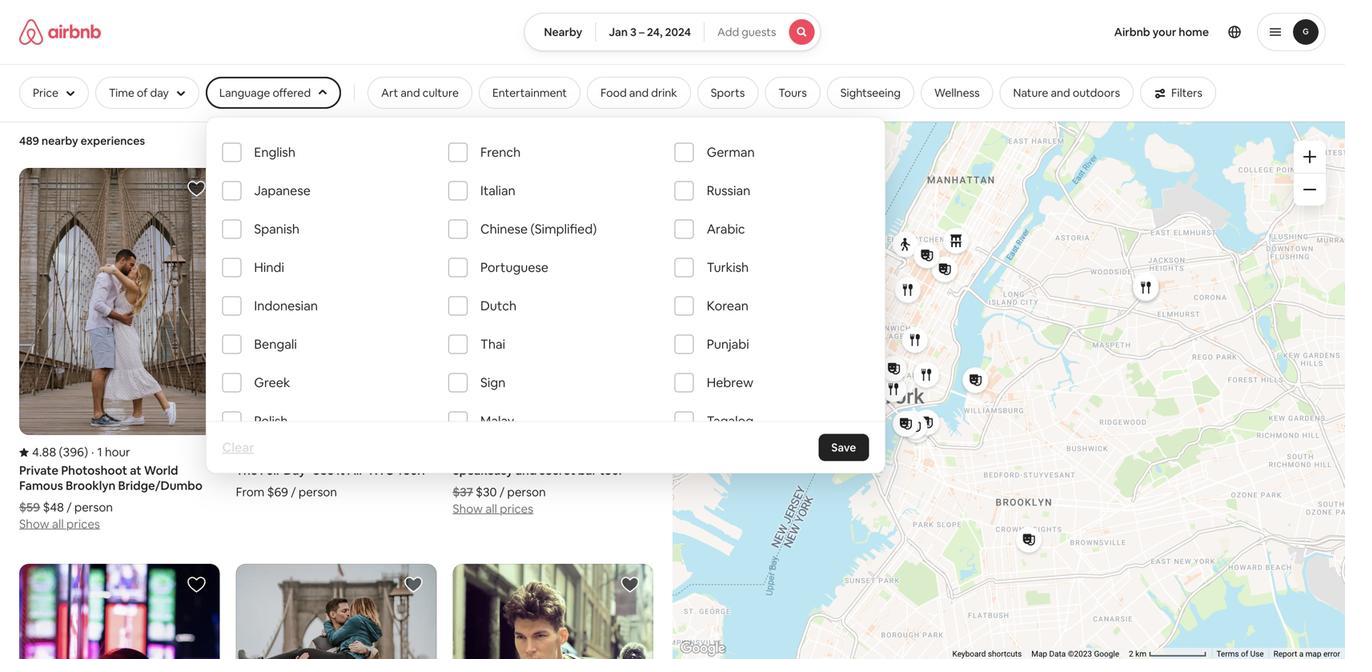 Task type: describe. For each thing, give the bounding box(es) containing it.
4.88 (396)
[[32, 445, 88, 461]]

and for speakeasy
[[516, 463, 537, 479]]

person inside private photoshoot at world famous brooklyn bridge/dumbo $59 $48 / person show all prices
[[74, 500, 113, 516]]

none search field containing nearby
[[524, 13, 821, 51]]

person inside 'the full-day "see it all" nyc tour! from $69 / person'
[[299, 485, 337, 501]]

add guests
[[717, 25, 776, 39]]

bengali
[[254, 336, 297, 353]]

Tours button
[[765, 77, 821, 109]]

3
[[630, 25, 637, 39]]

Wellness button
[[921, 77, 993, 109]]

keyboard shortcuts
[[952, 650, 1022, 659]]

portuguese
[[480, 259, 549, 276]]

use
[[1250, 650, 1264, 659]]

french
[[480, 144, 521, 161]]

the full-day "see it all" nyc tour! from $69 / person
[[236, 463, 425, 501]]

2 km button
[[1124, 649, 1212, 660]]

4.96
[[249, 445, 273, 461]]

tour
[[599, 463, 624, 479]]

nearby button
[[524, 13, 596, 51]]

2024
[[665, 25, 691, 39]]

google map
showing 20 experiences. region
[[673, 122, 1345, 660]]

sign
[[480, 375, 506, 391]]

german
[[707, 144, 755, 161]]

km
[[1135, 650, 1147, 659]]

/ inside 'the full-day "see it all" nyc tour! from $69 / person'
[[291, 485, 296, 501]]

"see
[[308, 463, 334, 479]]

thai
[[480, 336, 505, 353]]

prices inside the speakeasy and secret bar tour $37 $30 / person show all prices
[[500, 502, 533, 517]]

tour!
[[397, 463, 425, 479]]

show inside private photoshoot at world famous brooklyn bridge/dumbo $59 $48 / person show all prices
[[19, 517, 49, 533]]

tagalog
[[707, 413, 754, 430]]

zoom out image
[[1304, 183, 1316, 196]]

$48
[[43, 500, 64, 516]]

malay
[[480, 413, 514, 430]]

keyboard shortcuts button
[[952, 649, 1022, 660]]

data
[[1049, 650, 1066, 659]]

Art and culture button
[[368, 77, 472, 109]]

chinese
[[480, 221, 528, 237]]

english
[[254, 144, 295, 161]]

speakeasy
[[453, 463, 513, 479]]

japanese
[[254, 183, 311, 199]]

2 km
[[1129, 650, 1149, 659]]

dutch
[[480, 298, 517, 314]]

sports
[[711, 86, 745, 100]]

nearby
[[42, 134, 78, 148]]

italian
[[480, 183, 515, 199]]

nature and outdoors
[[1013, 86, 1120, 100]]

from
[[236, 485, 264, 501]]

food
[[601, 86, 627, 100]]

–
[[639, 25, 645, 39]]

nyc
[[369, 463, 394, 479]]

bar
[[578, 463, 597, 479]]

indonesian
[[254, 298, 318, 314]]

4.88 out of 5 average rating,  396 reviews image
[[19, 445, 88, 461]]

private photoshoot at world famous brooklyn bridge/dumbo $59 $48 / person show all prices
[[19, 463, 203, 533]]

speakeasy and secret bar tour group
[[453, 168, 653, 517]]

4.96 (1,601)
[[249, 445, 315, 461]]

world
[[144, 463, 178, 479]]

$59
[[19, 500, 40, 516]]

nature
[[1013, 86, 1048, 100]]

nearby
[[544, 25, 582, 39]]

(396)
[[59, 445, 88, 461]]

save button
[[819, 434, 869, 462]]

bridge/dumbo
[[118, 479, 203, 494]]

show inside the speakeasy and secret bar tour $37 $30 / person show all prices
[[453, 502, 483, 517]]

the
[[236, 463, 257, 479]]

person inside the speakeasy and secret bar tour $37 $30 / person show all prices
[[507, 485, 546, 501]]

food and drink
[[601, 86, 677, 100]]

art and culture
[[381, 86, 459, 100]]

/ inside the speakeasy and secret bar tour $37 $30 / person show all prices
[[500, 485, 505, 501]]

wellness
[[934, 86, 980, 100]]

489
[[19, 134, 39, 148]]

489 nearby experiences
[[19, 134, 145, 148]]

24,
[[647, 25, 663, 39]]

Nature and outdoors button
[[1000, 77, 1134, 109]]

google image
[[677, 639, 729, 660]]

show all prices button for $48
[[19, 516, 100, 533]]

error
[[1324, 650, 1340, 659]]

Entertainment button
[[479, 77, 581, 109]]

map
[[1306, 650, 1322, 659]]

jan 3 – 24, 2024
[[609, 25, 691, 39]]



Task type: vqa. For each thing, say whether or not it's contained in the screenshot.
4.88 out of 5 average rating,  396 reviews image
yes



Task type: locate. For each thing, give the bounding box(es) containing it.
turkish
[[707, 259, 749, 276]]

person down secret
[[507, 485, 546, 501]]

· 1 hour
[[91, 445, 130, 461]]

private photoshoot at world famous brooklyn bridge/dumbo group
[[19, 168, 220, 533]]

guests
[[742, 25, 776, 39]]

punjabi
[[707, 336, 749, 353]]

show all prices button inside speakeasy and secret bar tour group
[[453, 501, 533, 517]]

offered
[[273, 86, 311, 100]]

sightseeing
[[841, 86, 901, 100]]

add to wishlist image inside private photoshoot at world famous brooklyn bridge/dumbo group
[[187, 179, 206, 199]]

language offered button
[[206, 77, 341, 109]]

jan 3 – 24, 2024 button
[[595, 13, 705, 51]]

the full-day "see it all" nyc tour! group
[[236, 168, 437, 501]]

None search field
[[524, 13, 821, 51]]

show
[[453, 502, 483, 517], [19, 517, 49, 533]]

show down $59
[[19, 517, 49, 533]]

russian
[[707, 183, 750, 199]]

(simplified)
[[531, 221, 597, 237]]

keyboard
[[952, 650, 986, 659]]

private
[[19, 463, 59, 479]]

0 horizontal spatial all
[[52, 517, 64, 533]]

all down $48
[[52, 517, 64, 533]]

Food and drink button
[[587, 77, 691, 109]]

shortcuts
[[988, 650, 1022, 659]]

2 horizontal spatial /
[[500, 485, 505, 501]]

map data ©2023 google
[[1032, 650, 1119, 659]]

and inside the speakeasy and secret bar tour $37 $30 / person show all prices
[[516, 463, 537, 479]]

at
[[130, 463, 141, 479]]

add to wishlist image
[[187, 179, 206, 199], [187, 576, 206, 595], [404, 576, 423, 595], [621, 576, 640, 595]]

brooklyn
[[66, 479, 116, 494]]

/ right the $30
[[500, 485, 505, 501]]

2
[[1129, 650, 1134, 659]]

1 horizontal spatial /
[[291, 485, 296, 501]]

$69
[[267, 485, 288, 501]]

show all prices button inside private photoshoot at world famous brooklyn bridge/dumbo group
[[19, 516, 100, 533]]

show all prices button
[[453, 501, 533, 517], [19, 516, 100, 533]]

report a map error link
[[1274, 650, 1340, 659]]

and left drink
[[629, 86, 649, 100]]

1 horizontal spatial show all prices button
[[453, 501, 533, 517]]

1 horizontal spatial all
[[485, 502, 497, 517]]

0 horizontal spatial prices
[[66, 517, 100, 533]]

map
[[1032, 650, 1047, 659]]

person down the brooklyn
[[74, 500, 113, 516]]

experiences
[[81, 134, 145, 148]]

clear
[[222, 440, 254, 456]]

1 horizontal spatial person
[[299, 485, 337, 501]]

/ inside private photoshoot at world famous brooklyn bridge/dumbo $59 $48 / person show all prices
[[67, 500, 72, 516]]

it
[[337, 463, 345, 479]]

person down "see
[[299, 485, 337, 501]]

entertainment
[[492, 86, 567, 100]]

show all prices button down speakeasy on the bottom of the page
[[453, 501, 533, 517]]

0 horizontal spatial show
[[19, 517, 49, 533]]

Sightseeing button
[[827, 77, 914, 109]]

google
[[1094, 650, 1119, 659]]

arabic
[[707, 221, 745, 237]]

add
[[717, 25, 739, 39]]

1 horizontal spatial prices
[[500, 502, 533, 517]]

©2023
[[1068, 650, 1092, 659]]

prices down the brooklyn
[[66, 517, 100, 533]]

all down the $30
[[485, 502, 497, 517]]

hour
[[105, 445, 130, 461]]

0 horizontal spatial /
[[67, 500, 72, 516]]

show all prices button for $30
[[453, 501, 533, 517]]

chinese (simplified)
[[480, 221, 597, 237]]

$37
[[453, 485, 473, 501]]

famous
[[19, 479, 63, 494]]

prices down speakeasy on the bottom of the page
[[500, 502, 533, 517]]

a
[[1299, 650, 1304, 659]]

art
[[381, 86, 398, 100]]

terms
[[1217, 650, 1239, 659]]

and right nature
[[1051, 86, 1070, 100]]

$30
[[476, 485, 497, 501]]

greek
[[254, 375, 290, 391]]

4.88
[[32, 445, 56, 461]]

report a map error
[[1274, 650, 1340, 659]]

filters button
[[1140, 77, 1216, 109]]

0 horizontal spatial show all prices button
[[19, 516, 100, 533]]

terms of use
[[1217, 650, 1264, 659]]

full-
[[260, 463, 284, 479]]

/ right $48
[[67, 500, 72, 516]]

and for food
[[629, 86, 649, 100]]

prices inside private photoshoot at world famous brooklyn bridge/dumbo $59 $48 / person show all prices
[[66, 517, 100, 533]]

Sports button
[[697, 77, 759, 109]]

culture
[[423, 86, 459, 100]]

terms of use link
[[1217, 650, 1264, 659]]

korean
[[707, 298, 749, 314]]

clear button
[[214, 432, 262, 464]]

photoshoot
[[61, 463, 127, 479]]

and right art
[[401, 86, 420, 100]]

and
[[401, 86, 420, 100], [629, 86, 649, 100], [1051, 86, 1070, 100], [516, 463, 537, 479]]

1
[[97, 445, 102, 461]]

save
[[831, 441, 856, 455]]

1 horizontal spatial show
[[453, 502, 483, 517]]

language offered
[[219, 86, 311, 100]]

hindi
[[254, 259, 284, 276]]

jan
[[609, 25, 628, 39]]

tours
[[779, 86, 807, 100]]

and left secret
[[516, 463, 537, 479]]

polish
[[254, 413, 288, 430]]

show down $37
[[453, 502, 483, 517]]

spanish
[[254, 221, 299, 237]]

show all prices button down famous
[[19, 516, 100, 533]]

profile element
[[840, 0, 1326, 64]]

secret
[[539, 463, 575, 479]]

all inside the speakeasy and secret bar tour $37 $30 / person show all prices
[[485, 502, 497, 517]]

0 horizontal spatial person
[[74, 500, 113, 516]]

add guests button
[[704, 13, 821, 51]]

outdoors
[[1073, 86, 1120, 100]]

all inside private photoshoot at world famous brooklyn bridge/dumbo $59 $48 / person show all prices
[[52, 517, 64, 533]]

filters
[[1171, 86, 1203, 100]]

prices
[[500, 502, 533, 517], [66, 517, 100, 533]]

4.96 out of 5 average rating,  1,601 reviews image
[[236, 445, 315, 461]]

report
[[1274, 650, 1297, 659]]

and for nature
[[1051, 86, 1070, 100]]

/ right $69
[[291, 485, 296, 501]]

drink
[[651, 86, 677, 100]]

·
[[91, 445, 94, 461]]

zoom in image
[[1304, 151, 1316, 163]]

and for art
[[401, 86, 420, 100]]

2 horizontal spatial person
[[507, 485, 546, 501]]



